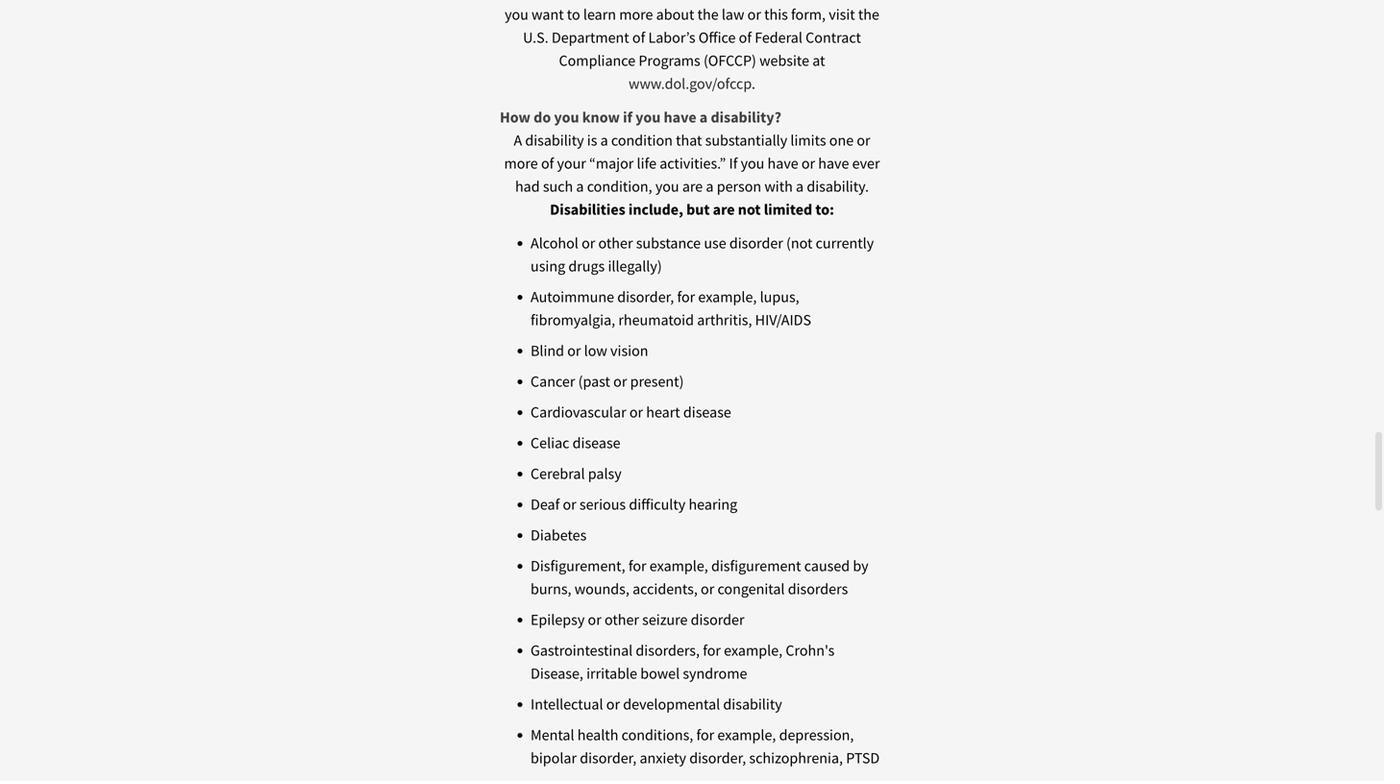 Task type: vqa. For each thing, say whether or not it's contained in the screenshot.
by at the bottom right of page
yes



Task type: describe. For each thing, give the bounding box(es) containing it.
is
[[587, 131, 597, 150]]

if
[[623, 108, 632, 127]]

not
[[738, 200, 761, 219]]

autoimmune
[[531, 288, 614, 307]]

intellectual or developmental disability
[[531, 695, 782, 714]]

disability.
[[807, 177, 869, 196]]

depression,
[[779, 726, 854, 745]]

disease,
[[531, 664, 583, 684]]

deaf
[[531, 495, 560, 514]]

alcohol
[[531, 234, 579, 253]]

ever
[[852, 154, 880, 173]]

a right such
[[576, 177, 584, 196]]

a
[[514, 131, 522, 150]]

hearing
[[689, 495, 738, 514]]

how do you know if you have a disability? a disability is a condition that substantially limits one or more of your "major life activities." if you have or have ever had such a condition, you are a person with a disability. disabilities include, but are not limited to:
[[500, 108, 880, 219]]

developmental
[[623, 695, 720, 714]]

epilepsy
[[531, 611, 585, 630]]

do
[[534, 108, 551, 127]]

1 horizontal spatial disability
[[723, 695, 782, 714]]

condition,
[[587, 177, 652, 196]]

drugs
[[568, 257, 605, 276]]

gastrointestinal
[[531, 641, 633, 661]]

disorder, down health
[[580, 749, 637, 768]]

palsy
[[588, 464, 622, 484]]

limited
[[764, 200, 812, 219]]

autoimmune disorder, for example, lupus, fibromyalgia, rheumatoid arthritis, hiv/aids
[[531, 288, 811, 330]]

fibromyalgia,
[[531, 311, 615, 330]]

other for substance
[[598, 234, 633, 253]]

activities."
[[660, 154, 726, 173]]

celiac
[[531, 434, 569, 453]]

ptsd
[[846, 749, 880, 768]]

disorder, right anxiety
[[689, 749, 746, 768]]

such
[[543, 177, 573, 196]]

"major
[[589, 154, 634, 173]]

(past
[[578, 372, 610, 391]]

celiac disease
[[531, 434, 621, 453]]

low
[[584, 341, 607, 361]]

but
[[686, 200, 710, 219]]

seizure
[[642, 611, 688, 630]]

example, inside autoimmune disorder, for example, lupus, fibromyalgia, rheumatoid arthritis, hiv/aids
[[698, 288, 757, 307]]

present)
[[630, 372, 684, 391]]

a right with
[[796, 177, 804, 196]]

blind
[[531, 341, 564, 361]]

www.dol.gov/ofccp .
[[629, 74, 756, 93]]

diabetes
[[531, 526, 587, 545]]

anxiety
[[640, 749, 686, 768]]

bipolar
[[531, 749, 577, 768]]

lupus,
[[760, 288, 799, 307]]

epilepsy or other seizure disorder
[[531, 611, 745, 630]]

1 horizontal spatial are
[[713, 200, 735, 219]]

disabilities
[[550, 200, 625, 219]]

or left low in the left top of the page
[[567, 341, 581, 361]]

or inside disfigurement, for example, disfigurement caused by burns, wounds, accidents, or congenital disorders
[[701, 580, 714, 599]]

a up but
[[706, 177, 714, 196]]

mental
[[531, 726, 574, 745]]

disorders,
[[636, 641, 700, 661]]

vision
[[610, 341, 648, 361]]

a up that
[[700, 108, 708, 127]]

for inside autoimmune disorder, for example, lupus, fibromyalgia, rheumatoid arthritis, hiv/aids
[[677, 288, 695, 307]]

caused
[[804, 557, 850, 576]]

health
[[577, 726, 618, 745]]

difficulty
[[629, 495, 686, 514]]

rheumatoid
[[618, 311, 694, 330]]

using
[[531, 257, 565, 276]]

or right the one
[[857, 131, 870, 150]]

or left heart
[[629, 403, 643, 422]]

cerebral palsy
[[531, 464, 622, 484]]

1 horizontal spatial have
[[768, 154, 798, 173]]

irritable
[[586, 664, 637, 684]]

deaf or serious difficulty hearing
[[531, 495, 738, 514]]

www.dol.gov/ofccp
[[629, 74, 752, 93]]

disability inside how do you know if you have a disability? a disability is a condition that substantially limits one or more of your "major life activities." if you have or have ever had such a condition, you are a person with a disability. disabilities include, but are not limited to:
[[525, 131, 584, 150]]

disfigurement,
[[531, 557, 625, 576]]

disorders
[[788, 580, 848, 599]]

you right do
[[554, 108, 579, 127]]

syndrome
[[683, 664, 747, 684]]

crohn's
[[786, 641, 835, 661]]

0 vertical spatial are
[[682, 177, 703, 196]]

mental health conditions, for example, depression, bipolar disorder, anxiety disorder, schizophrenia, ptsd
[[531, 726, 880, 768]]

or down irritable
[[606, 695, 620, 714]]

for inside the gastrointestinal disorders, for example, crohn's disease, irritable bowel syndrome
[[703, 641, 721, 661]]

with
[[764, 177, 793, 196]]

2 horizontal spatial have
[[818, 154, 849, 173]]

person
[[717, 177, 761, 196]]

example, inside the gastrointestinal disorders, for example, crohn's disease, irritable bowel syndrome
[[724, 641, 783, 661]]

of
[[541, 154, 554, 173]]

serious
[[580, 495, 626, 514]]

cardiovascular or heart disease
[[531, 403, 731, 422]]



Task type: locate. For each thing, give the bounding box(es) containing it.
had
[[515, 177, 540, 196]]

substantially
[[705, 131, 787, 150]]

arthritis,
[[697, 311, 752, 330]]

example, up schizophrenia, on the bottom of the page
[[717, 726, 776, 745]]

limits
[[791, 131, 826, 150]]

disability up "of" at the left top
[[525, 131, 584, 150]]

life
[[637, 154, 657, 173]]

you
[[554, 108, 579, 127], [636, 108, 661, 127], [741, 154, 765, 173], [655, 177, 679, 196]]

illegally)
[[608, 257, 662, 276]]

alcohol or other substance use disorder (not currently using drugs illegally)
[[531, 234, 874, 276]]

0 horizontal spatial disease
[[573, 434, 621, 453]]

or right deaf in the bottom of the page
[[563, 495, 576, 514]]

0 horizontal spatial disability
[[525, 131, 584, 150]]

disease right heart
[[683, 403, 731, 422]]

cardiovascular
[[531, 403, 626, 422]]

have up that
[[664, 108, 697, 127]]

disorder down not
[[729, 234, 783, 253]]

or right accidents,
[[701, 580, 714, 599]]

.
[[752, 74, 756, 93]]

disability down syndrome
[[723, 695, 782, 714]]

blind or low vision
[[531, 341, 648, 361]]

have up disability.
[[818, 154, 849, 173]]

disease up "palsy"
[[573, 434, 621, 453]]

example,
[[698, 288, 757, 307], [650, 557, 708, 576], [724, 641, 783, 661], [717, 726, 776, 745]]

gastrointestinal disorders, for example, crohn's disease, irritable bowel syndrome
[[531, 641, 835, 684]]

wounds,
[[575, 580, 629, 599]]

disability
[[525, 131, 584, 150], [723, 695, 782, 714]]

include,
[[629, 200, 683, 219]]

0 vertical spatial disability
[[525, 131, 584, 150]]

disfigurement, for example, disfigurement caused by burns, wounds, accidents, or congenital disorders
[[531, 557, 869, 599]]

example, inside disfigurement, for example, disfigurement caused by burns, wounds, accidents, or congenital disorders
[[650, 557, 708, 576]]

accidents,
[[633, 580, 698, 599]]

currently
[[816, 234, 874, 253]]

or
[[857, 131, 870, 150], [802, 154, 815, 173], [582, 234, 595, 253], [567, 341, 581, 361], [613, 372, 627, 391], [629, 403, 643, 422], [563, 495, 576, 514], [701, 580, 714, 599], [588, 611, 601, 630], [606, 695, 620, 714]]

hiv/aids
[[755, 311, 811, 330]]

0 vertical spatial disease
[[683, 403, 731, 422]]

example, up accidents,
[[650, 557, 708, 576]]

more
[[504, 154, 538, 173]]

1 vertical spatial are
[[713, 200, 735, 219]]

disability?
[[711, 108, 781, 127]]

condition
[[611, 131, 673, 150]]

or down wounds,
[[588, 611, 601, 630]]

disorder
[[729, 234, 783, 253], [691, 611, 745, 630]]

one
[[829, 131, 854, 150]]

example, inside the mental health conditions, for example, depression, bipolar disorder, anxiety disorder, schizophrenia, ptsd
[[717, 726, 776, 745]]

substance
[[636, 234, 701, 253]]

for up rheumatoid
[[677, 288, 695, 307]]

heart
[[646, 403, 680, 422]]

1 vertical spatial disability
[[723, 695, 782, 714]]

schizophrenia,
[[749, 749, 843, 768]]

cancer
[[531, 372, 575, 391]]

you right "if"
[[636, 108, 661, 127]]

disfigurement
[[711, 557, 801, 576]]

cerebral
[[531, 464, 585, 484]]

other down wounds,
[[605, 611, 639, 630]]

other inside "alcohol or other substance use disorder (not currently using drugs illegally)"
[[598, 234, 633, 253]]

for down developmental at the bottom
[[696, 726, 714, 745]]

your
[[557, 154, 586, 173]]

disorder, inside autoimmune disorder, for example, lupus, fibromyalgia, rheumatoid arthritis, hiv/aids
[[617, 288, 674, 307]]

0 vertical spatial disorder
[[729, 234, 783, 253]]

or up drugs
[[582, 234, 595, 253]]

or down limits
[[802, 154, 815, 173]]

0 horizontal spatial are
[[682, 177, 703, 196]]

(not
[[786, 234, 813, 253]]

0 vertical spatial other
[[598, 234, 633, 253]]

are down activities."
[[682, 177, 703, 196]]

disorder down congenital
[[691, 611, 745, 630]]

you right if
[[741, 154, 765, 173]]

a right is
[[600, 131, 608, 150]]

or right (past
[[613, 372, 627, 391]]

conditions,
[[622, 726, 693, 745]]

other
[[598, 234, 633, 253], [605, 611, 639, 630]]

1 vertical spatial disorder
[[691, 611, 745, 630]]

are left not
[[713, 200, 735, 219]]

congenital
[[718, 580, 785, 599]]

disease
[[683, 403, 731, 422], [573, 434, 621, 453]]

disorder,
[[617, 288, 674, 307], [580, 749, 637, 768], [689, 749, 746, 768]]

1 vertical spatial disease
[[573, 434, 621, 453]]

have
[[664, 108, 697, 127], [768, 154, 798, 173], [818, 154, 849, 173]]

disorder, up rheumatoid
[[617, 288, 674, 307]]

other for seizure
[[605, 611, 639, 630]]

know
[[582, 108, 620, 127]]

for inside the mental health conditions, for example, depression, bipolar disorder, anxiety disorder, schizophrenia, ptsd
[[696, 726, 714, 745]]

for up accidents,
[[628, 557, 647, 576]]

if
[[729, 154, 738, 173]]

you up include,
[[655, 177, 679, 196]]

have up with
[[768, 154, 798, 173]]

intellectual
[[531, 695, 603, 714]]

how
[[500, 108, 531, 127]]

example, up syndrome
[[724, 641, 783, 661]]

cancer (past or present)
[[531, 372, 684, 391]]

example, up the arthritis,
[[698, 288, 757, 307]]

that
[[676, 131, 702, 150]]

1 vertical spatial other
[[605, 611, 639, 630]]

or inside "alcohol or other substance use disorder (not currently using drugs illegally)"
[[582, 234, 595, 253]]

www.dol.gov/ofccp link
[[629, 74, 752, 93]]

by
[[853, 557, 869, 576]]

a
[[700, 108, 708, 127], [600, 131, 608, 150], [576, 177, 584, 196], [706, 177, 714, 196], [796, 177, 804, 196]]

0 horizontal spatial have
[[664, 108, 697, 127]]

for up syndrome
[[703, 641, 721, 661]]

burns,
[[531, 580, 572, 599]]

1 horizontal spatial disease
[[683, 403, 731, 422]]

to:
[[815, 200, 834, 219]]

disorder inside "alcohol or other substance use disorder (not currently using drugs illegally)"
[[729, 234, 783, 253]]

for inside disfigurement, for example, disfigurement caused by burns, wounds, accidents, or congenital disorders
[[628, 557, 647, 576]]

other up illegally)
[[598, 234, 633, 253]]



